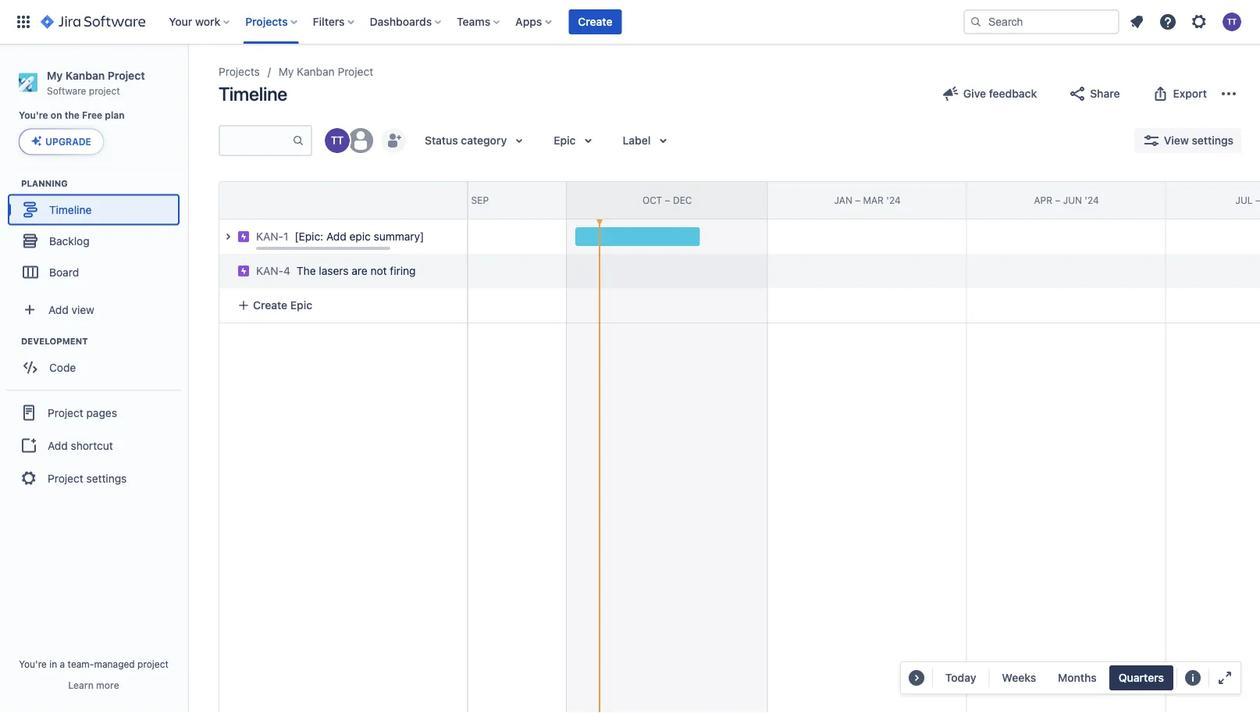 Task type: locate. For each thing, give the bounding box(es) containing it.
create for create
[[578, 15, 613, 28]]

view settings
[[1165, 134, 1234, 147]]

banner containing your work
[[0, 0, 1261, 44]]

add shortcut
[[48, 439, 113, 452]]

0 horizontal spatial settings
[[86, 472, 127, 485]]

1 vertical spatial project
[[138, 659, 169, 669]]

project pages
[[48, 406, 117, 419]]

0 vertical spatial epic
[[554, 134, 576, 147]]

projects
[[245, 15, 288, 28], [219, 65, 260, 78]]

projects link
[[219, 62, 260, 81]]

add people image
[[384, 131, 403, 150]]

add left view
[[48, 303, 69, 316]]

backlog
[[49, 234, 90, 247]]

timeline
[[219, 83, 288, 105], [49, 203, 92, 216]]

0 vertical spatial projects
[[245, 15, 288, 28]]

3 – from the left
[[856, 195, 861, 206]]

create down kan-4 link
[[253, 299, 288, 312]]

quarters button
[[1110, 666, 1174, 691]]

0 horizontal spatial jul
[[444, 195, 461, 206]]

1 epic image from the top
[[237, 230, 250, 243]]

1 kan- from the top
[[256, 230, 284, 243]]

my up software at the left top of page
[[47, 69, 63, 82]]

group containing project pages
[[6, 389, 181, 500]]

my inside my kanban project software project
[[47, 69, 63, 82]]

0 horizontal spatial '24
[[887, 195, 901, 206]]

epic image left kan-4 link
[[237, 265, 250, 277]]

filters
[[313, 15, 345, 28]]

create epic
[[253, 299, 313, 312]]

your work
[[169, 15, 220, 28]]

add view button
[[9, 294, 178, 325]]

0 vertical spatial create
[[578, 15, 613, 28]]

1 horizontal spatial project
[[138, 659, 169, 669]]

epic left label
[[554, 134, 576, 147]]

project down filters dropdown button
[[338, 65, 374, 78]]

1 vertical spatial kan-
[[256, 264, 284, 277]]

view
[[72, 303, 94, 316]]

create
[[578, 15, 613, 28], [253, 299, 288, 312]]

add left 'epic'
[[327, 230, 347, 243]]

view settings button
[[1135, 128, 1242, 153]]

my right projects link
[[279, 65, 294, 78]]

0 horizontal spatial kanban
[[65, 69, 105, 82]]

teams
[[457, 15, 491, 28]]

kan- up kan-4 link
[[256, 230, 284, 243]]

0 horizontal spatial my
[[47, 69, 63, 82]]

add left shortcut at the bottom left of the page
[[48, 439, 68, 452]]

projects up projects link
[[245, 15, 288, 28]]

epic down "the" on the left
[[290, 299, 313, 312]]

settings inside popup button
[[1192, 134, 1234, 147]]

projects right the sidebar navigation icon
[[219, 65, 260, 78]]

0 vertical spatial settings
[[1192, 134, 1234, 147]]

1 vertical spatial settings
[[86, 472, 127, 485]]

you're left on
[[19, 110, 48, 121]]

learn
[[68, 680, 94, 691]]

jul for jul – sep
[[444, 195, 461, 206]]

quarters
[[1119, 671, 1165, 684]]

today
[[946, 671, 977, 684]]

4
[[284, 264, 291, 277]]

0 horizontal spatial epic
[[290, 299, 313, 312]]

2 jul from the left
[[1236, 195, 1253, 206]]

0 vertical spatial you're
[[19, 110, 48, 121]]

epic image
[[237, 230, 250, 243], [237, 265, 250, 277]]

share
[[1091, 87, 1121, 100]]

epic
[[554, 134, 576, 147], [290, 299, 313, 312]]

1 – from the left
[[463, 195, 469, 206]]

project right managed
[[138, 659, 169, 669]]

0 vertical spatial epic image
[[237, 230, 250, 243]]

0 horizontal spatial create
[[253, 299, 288, 312]]

status category
[[425, 134, 507, 147]]

kan-4 the lasers are not firing
[[256, 264, 416, 277]]

banner
[[0, 0, 1261, 44]]

learn more button
[[68, 679, 119, 691]]

create button
[[569, 9, 622, 34]]

1 vertical spatial projects
[[219, 65, 260, 78]]

create right apps dropdown button
[[578, 15, 613, 28]]

1 horizontal spatial jul
[[1236, 195, 1253, 206]]

create inside button
[[578, 15, 613, 28]]

'24 for jan – mar '24
[[887, 195, 901, 206]]

1 vertical spatial timeline
[[49, 203, 92, 216]]

1 horizontal spatial kanban
[[297, 65, 335, 78]]

1 horizontal spatial my
[[279, 65, 294, 78]]

group
[[6, 389, 181, 500]]

board
[[49, 266, 79, 278]]

settings right view
[[1192, 134, 1234, 147]]

project
[[89, 85, 120, 96], [138, 659, 169, 669]]

2 kan- from the top
[[256, 264, 284, 277]]

give feedback button
[[933, 81, 1047, 106]]

– for mar
[[856, 195, 861, 206]]

timeline link
[[8, 194, 180, 225]]

2 epic image from the top
[[237, 265, 250, 277]]

– for sep
[[463, 195, 469, 206]]

epic inside popup button
[[554, 134, 576, 147]]

1 vertical spatial you're
[[19, 659, 47, 669]]

1 you're from the top
[[19, 110, 48, 121]]

oct
[[643, 195, 663, 206]]

you're for you're in a team-managed project
[[19, 659, 47, 669]]

kanban inside my kanban project software project
[[65, 69, 105, 82]]

kan-1 [epic: add epic summary]
[[256, 230, 424, 243]]

your profile and settings image
[[1223, 12, 1242, 31]]

kanban for my kanban project
[[297, 65, 335, 78]]

epic image left kan-1 link
[[237, 230, 250, 243]]

2 vertical spatial add
[[48, 439, 68, 452]]

1 vertical spatial epic image
[[237, 265, 250, 277]]

firing
[[390, 264, 416, 277]]

1 horizontal spatial settings
[[1192, 134, 1234, 147]]

projects for projects dropdown button
[[245, 15, 288, 28]]

kan- for 4
[[256, 264, 284, 277]]

add
[[327, 230, 347, 243], [48, 303, 69, 316], [48, 439, 68, 452]]

0 horizontal spatial project
[[89, 85, 120, 96]]

dec
[[673, 195, 692, 206]]

timeline inside timeline link
[[49, 203, 92, 216]]

1 vertical spatial epic
[[290, 299, 313, 312]]

software
[[47, 85, 86, 96]]

category
[[461, 134, 507, 147]]

settings
[[1192, 134, 1234, 147], [86, 472, 127, 485]]

2 – from the left
[[665, 195, 671, 206]]

kanban down filters
[[297, 65, 335, 78]]

2 you're from the top
[[19, 659, 47, 669]]

0 vertical spatial project
[[89, 85, 120, 96]]

Search timeline text field
[[220, 127, 292, 155]]

4 – from the left
[[1056, 195, 1061, 206]]

feedback
[[990, 87, 1038, 100]]

project up plan
[[108, 69, 145, 82]]

kanban up software at the left top of page
[[65, 69, 105, 82]]

project down the add shortcut
[[48, 472, 83, 485]]

add inside add shortcut button
[[48, 439, 68, 452]]

not
[[371, 264, 387, 277]]

create inside button
[[253, 299, 288, 312]]

timeline up the backlog
[[49, 203, 92, 216]]

settings image
[[1191, 12, 1209, 31]]

upgrade
[[45, 136, 91, 147]]

1 vertical spatial add
[[48, 303, 69, 316]]

apps
[[516, 15, 542, 28]]

project up plan
[[89, 85, 120, 96]]

1 horizontal spatial timeline
[[219, 83, 288, 105]]

'24
[[887, 195, 901, 206], [1085, 195, 1100, 206]]

planning group
[[8, 177, 187, 292]]

export
[[1174, 87, 1208, 100]]

settings down add shortcut button
[[86, 472, 127, 485]]

legend image
[[1184, 669, 1203, 687]]

projects inside projects dropdown button
[[245, 15, 288, 28]]

1 jul from the left
[[444, 195, 461, 206]]

jira software image
[[41, 12, 145, 31], [41, 12, 145, 31]]

1 '24 from the left
[[887, 195, 901, 206]]

0 vertical spatial kan-
[[256, 230, 284, 243]]

my for my kanban project software project
[[47, 69, 63, 82]]

my kanban project software project
[[47, 69, 145, 96]]

my kanban project link
[[279, 62, 374, 81]]

add shortcut button
[[6, 430, 181, 461]]

timeline down projects link
[[219, 83, 288, 105]]

epic inside button
[[290, 299, 313, 312]]

1 horizontal spatial epic
[[554, 134, 576, 147]]

you're left in
[[19, 659, 47, 669]]

development
[[21, 336, 88, 346]]

kanban for my kanban project software project
[[65, 69, 105, 82]]

on
[[51, 110, 62, 121]]

0 vertical spatial add
[[327, 230, 347, 243]]

you're for you're on the free plan
[[19, 110, 48, 121]]

0 horizontal spatial timeline
[[49, 203, 92, 216]]

'24 right mar on the right of the page
[[887, 195, 901, 206]]

2 '24 from the left
[[1085, 195, 1100, 206]]

settings for view settings
[[1192, 134, 1234, 147]]

view settings image
[[1143, 131, 1161, 150]]

sep
[[472, 195, 489, 206]]

kanban
[[297, 65, 335, 78], [65, 69, 105, 82]]

project
[[338, 65, 374, 78], [108, 69, 145, 82], [48, 406, 83, 419], [48, 472, 83, 485]]

'24 right jun
[[1085, 195, 1100, 206]]

1 horizontal spatial create
[[578, 15, 613, 28]]

apr – jun '24
[[1035, 195, 1100, 206]]

add for add shortcut
[[48, 439, 68, 452]]

1 vertical spatial create
[[253, 299, 288, 312]]

kan- down kan-1 link
[[256, 264, 284, 277]]

1 horizontal spatial '24
[[1085, 195, 1100, 206]]

add inside add view "popup button"
[[48, 303, 69, 316]]



Task type: describe. For each thing, give the bounding box(es) containing it.
team-
[[68, 659, 94, 669]]

1
[[284, 230, 289, 243]]

Search field
[[964, 9, 1120, 34]]

export button
[[1143, 81, 1217, 106]]

label button
[[614, 128, 682, 153]]

work
[[195, 15, 220, 28]]

0 vertical spatial timeline
[[219, 83, 288, 105]]

mar
[[864, 195, 884, 206]]

filters button
[[308, 9, 361, 34]]

epic image for kan-4 the lasers are not firing
[[237, 265, 250, 277]]

board link
[[8, 256, 180, 288]]

the
[[297, 264, 316, 277]]

jul for jul –
[[1236, 195, 1253, 206]]

notifications image
[[1128, 12, 1147, 31]]

months
[[1059, 671, 1097, 684]]

code link
[[8, 352, 180, 383]]

epic button
[[545, 128, 607, 153]]

search image
[[970, 16, 983, 28]]

project up the add shortcut
[[48, 406, 83, 419]]

create epic button
[[228, 291, 458, 320]]

managed
[[94, 659, 135, 669]]

summary]
[[374, 230, 424, 243]]

kan-1 link
[[256, 229, 289, 245]]

share button
[[1059, 81, 1130, 106]]

jun
[[1064, 195, 1083, 206]]

planning
[[21, 178, 68, 188]]

help image
[[1159, 12, 1178, 31]]

unassigned image
[[348, 128, 373, 153]]

– for jun
[[1056, 195, 1061, 206]]

pages
[[86, 406, 117, 419]]

view
[[1165, 134, 1190, 147]]

more
[[96, 680, 119, 691]]

– for dec
[[665, 195, 671, 206]]

months button
[[1049, 666, 1107, 691]]

add view
[[48, 303, 94, 316]]

terry turtle image
[[325, 128, 350, 153]]

weeks button
[[993, 666, 1046, 691]]

give
[[964, 87, 987, 100]]

epic image for kan-1 [epic: add epic summary]
[[237, 230, 250, 243]]

appswitcher icon image
[[14, 12, 33, 31]]

project settings
[[48, 472, 127, 485]]

learn more
[[68, 680, 119, 691]]

jan – mar '24
[[835, 195, 901, 206]]

oct – dec
[[643, 195, 692, 206]]

jul –
[[1236, 195, 1261, 206]]

kan-4 link
[[256, 263, 291, 279]]

development image
[[2, 331, 21, 350]]

dashboards button
[[365, 9, 448, 34]]

planning image
[[2, 174, 21, 192]]

in
[[49, 659, 57, 669]]

projects button
[[241, 9, 304, 34]]

share image
[[1069, 84, 1088, 103]]

project pages link
[[6, 396, 181, 430]]

'24 for apr – jun '24
[[1085, 195, 1100, 206]]

project inside my kanban project software project
[[89, 85, 120, 96]]

project settings link
[[6, 461, 181, 496]]

development group
[[8, 335, 187, 388]]

teams button
[[452, 9, 506, 34]]

backlog link
[[8, 225, 180, 256]]

sidebar navigation image
[[170, 62, 205, 94]]

status category button
[[416, 128, 538, 153]]

apps button
[[511, 9, 558, 34]]

add for add view
[[48, 303, 69, 316]]

export icon image
[[1152, 84, 1171, 103]]

projects for projects link
[[219, 65, 260, 78]]

are
[[352, 264, 368, 277]]

primary element
[[9, 0, 964, 44]]

dashboards
[[370, 15, 432, 28]]

lasers
[[319, 264, 349, 277]]

create for create epic
[[253, 299, 288, 312]]

enter full screen image
[[1216, 669, 1235, 687]]

my for my kanban project
[[279, 65, 294, 78]]

your work button
[[164, 9, 236, 34]]

plan
[[105, 110, 125, 121]]

5 – from the left
[[1256, 195, 1261, 206]]

shortcut
[[71, 439, 113, 452]]

apr
[[1035, 195, 1053, 206]]

settings for project settings
[[86, 472, 127, 485]]

the
[[65, 110, 80, 121]]

epic
[[350, 230, 371, 243]]

my kanban project
[[279, 65, 374, 78]]

you're in a team-managed project
[[19, 659, 169, 669]]

upgrade button
[[20, 129, 103, 154]]

show child issues image
[[219, 227, 237, 246]]

code
[[49, 361, 76, 374]]

weeks
[[1003, 671, 1037, 684]]

you're on the free plan
[[19, 110, 125, 121]]

project inside my kanban project software project
[[108, 69, 145, 82]]

status
[[425, 134, 458, 147]]

kan- for 1
[[256, 230, 284, 243]]

[epic:
[[295, 230, 324, 243]]

today button
[[936, 666, 986, 691]]

a
[[60, 659, 65, 669]]

free
[[82, 110, 102, 121]]

jul – sep
[[444, 195, 489, 206]]

jan
[[835, 195, 853, 206]]

give feedback
[[964, 87, 1038, 100]]

label
[[623, 134, 651, 147]]



Task type: vqa. For each thing, say whether or not it's contained in the screenshot.
second 'Global' from the bottom
no



